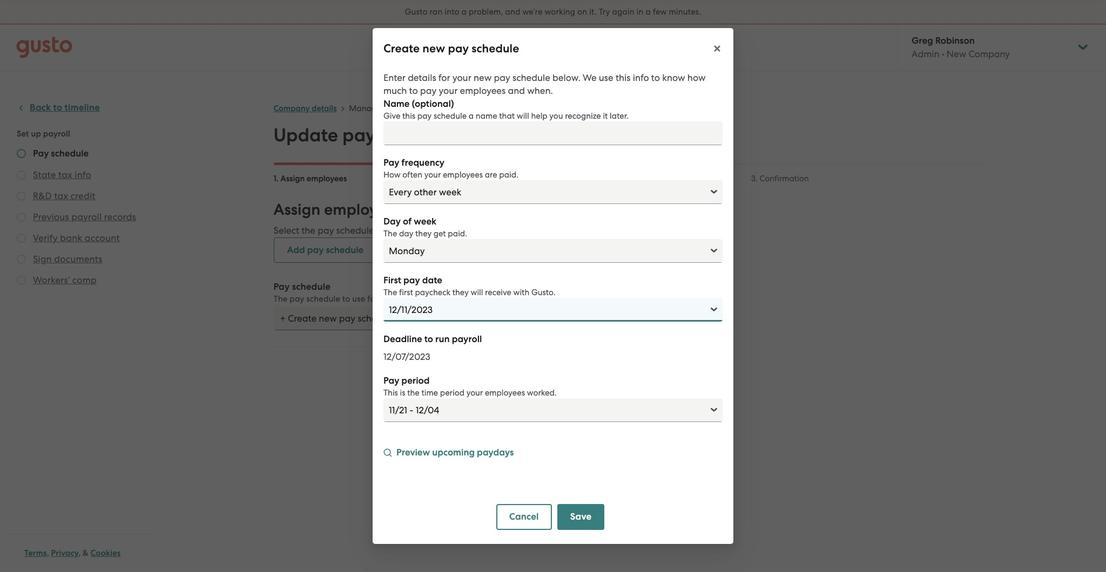 Task type: describe. For each thing, give the bounding box(es) containing it.
deadline to run payroll
[[384, 334, 482, 345]]

to up like
[[406, 200, 421, 219]]

your inside pay period this is the time period your employees worked.
[[467, 389, 483, 398]]

paydays
[[477, 447, 514, 459]]

this inside "name (optional) give this pay schedule a name that will help you recognize it later."
[[403, 111, 416, 121]]

confirmation
[[760, 174, 809, 184]]

how
[[384, 170, 401, 180]]

update
[[274, 124, 338, 146]]

2 vertical spatial and
[[550, 174, 565, 184]]

in
[[637, 7, 644, 17]]

cookies button
[[91, 547, 121, 560]]

it.
[[590, 7, 597, 17]]

add pay schedule button
[[274, 238, 377, 263]]

review
[[522, 174, 548, 184]]

the inside pay period this is the time period your employees worked.
[[407, 389, 420, 398]]

often
[[403, 170, 423, 180]]

schedule left you'd
[[336, 225, 374, 236]]

pay period this is the time period your employees worked.
[[384, 376, 557, 398]]

enter details for your new pay schedule below. we use this info to know how much to pay your employees and when.
[[384, 72, 706, 96]]

1 , from the left
[[47, 549, 49, 559]]

they inside day of week the day they get paid.
[[416, 229, 432, 239]]

day
[[399, 229, 414, 239]]

select the pay schedule you'd like or add a new pay schedule.
[[274, 225, 535, 236]]

pay inside pay schedule the pay schedule to use for all employees
[[290, 294, 304, 304]]

day
[[384, 216, 401, 227]]

create new pay schedule dialog
[[373, 28, 734, 545]]

that
[[499, 111, 515, 121]]

schedules for update pay schedules
[[380, 124, 464, 146]]

pay up "name (optional) give this pay schedule a name that will help you recognize it later."
[[494, 72, 510, 83]]

review and submit
[[522, 174, 592, 184]]

dialog main content element
[[373, 65, 734, 545]]

minutes.
[[669, 7, 702, 17]]

date
[[422, 275, 443, 286]]

name
[[384, 98, 410, 110]]

pay for pay frequency
[[384, 157, 399, 169]]

to right "much"
[[409, 85, 418, 96]]

schedule down 'problem,'
[[472, 42, 519, 56]]

details for enter
[[408, 72, 436, 83]]

it
[[603, 111, 608, 121]]

cookies
[[91, 549, 121, 559]]

try
[[599, 7, 610, 17]]

schedule inside button
[[326, 245, 364, 256]]

a right get
[[448, 225, 454, 236]]

pay schedule the pay schedule to use for all employees
[[274, 282, 433, 304]]

privacy
[[51, 549, 78, 559]]

name (optional) give this pay schedule a name that will help you recognize it later.
[[384, 98, 629, 121]]

we're
[[523, 7, 543, 17]]

schedules for manage pay schedules
[[399, 104, 436, 113]]

or
[[418, 225, 426, 236]]

pay inside first pay date the first paycheck they will receive with gusto.
[[404, 275, 420, 286]]

again
[[612, 7, 635, 17]]

cancel button
[[496, 505, 552, 531]]

you
[[550, 111, 563, 121]]

pay down 'into' on the left top of the page
[[448, 42, 469, 56]]

schedule inside enter details for your new pay schedule below. we use this info to know how much to pay your employees and when.
[[513, 72, 551, 83]]

manage
[[349, 104, 381, 113]]

employees inside enter details for your new pay schedule below. we use this info to know how much to pay your employees and when.
[[460, 85, 506, 96]]

day of week the day they get paid.
[[384, 216, 467, 239]]

will inside "name (optional) give this pay schedule a name that will help you recognize it later."
[[517, 111, 529, 121]]

employees inside pay period this is the time period your employees worked.
[[485, 389, 525, 398]]

2 vertical spatial schedules
[[456, 200, 526, 219]]

home image
[[16, 36, 72, 58]]

your inside pay frequency how often your employees are paid.
[[425, 170, 441, 180]]

to inside pay schedule the pay schedule to use for all employees
[[342, 294, 350, 304]]

add pay schedule
[[287, 245, 364, 256]]

much
[[384, 85, 407, 96]]

preview upcoming paydays button
[[384, 447, 514, 461]]

add
[[287, 245, 305, 256]]

pay left schedule.
[[477, 225, 493, 236]]

assign employees to pay schedules
[[274, 200, 526, 219]]

0 vertical spatial and
[[505, 7, 521, 17]]

new inside enter details for your new pay schedule below. we use this info to know how much to pay your employees and when.
[[474, 72, 492, 83]]

pay down manage
[[343, 124, 376, 146]]

terms
[[24, 549, 47, 559]]

select
[[274, 225, 299, 236]]

upcoming
[[432, 447, 475, 459]]

help
[[531, 111, 548, 121]]

recognize
[[565, 111, 601, 121]]

pay down "much"
[[383, 104, 398, 113]]

create
[[384, 42, 420, 56]]

Name (optional) text field
[[384, 122, 723, 145]]

back
[[414, 371, 435, 382]]

are
[[485, 170, 497, 180]]

gusto
[[405, 7, 428, 17]]

how
[[688, 72, 706, 83]]

with
[[514, 288, 530, 298]]

cancel
[[509, 512, 539, 523]]

first
[[399, 288, 413, 298]]

paid. for pay frequency
[[499, 170, 519, 180]]

receive
[[485, 288, 512, 298]]

schedule.
[[495, 225, 535, 236]]

we
[[583, 72, 597, 83]]

pay for pay schedule
[[274, 282, 290, 293]]

will inside first pay date the first paycheck they will receive with gusto.
[[471, 288, 483, 298]]

deadline
[[384, 334, 422, 345]]

into
[[445, 7, 460, 17]]

to left run
[[425, 334, 433, 345]]

schedule down "add pay schedule" at the left top of page
[[306, 294, 340, 304]]

this
[[384, 389, 398, 398]]

a right 'into' on the left top of the page
[[462, 7, 467, 17]]

week
[[414, 216, 437, 227]]

back button
[[401, 364, 448, 389]]

for inside pay schedule the pay schedule to use for all employees
[[368, 294, 378, 304]]

give
[[384, 111, 401, 121]]



Task type: locate. For each thing, give the bounding box(es) containing it.
new right get
[[456, 225, 474, 236]]

time
[[422, 389, 438, 398]]

the inside pay schedule the pay schedule to use for all employees
[[274, 294, 288, 304]]

like
[[401, 225, 415, 236]]

a left name
[[469, 111, 474, 121]]

enter
[[384, 72, 406, 83]]

schedules down "much"
[[399, 104, 436, 113]]

below.
[[553, 72, 581, 83]]

your up (optional)
[[439, 85, 458, 96]]

pay up "add pay schedule" at the left top of page
[[318, 225, 334, 236]]

0 horizontal spatial paid.
[[448, 229, 467, 239]]

2 , from the left
[[78, 549, 81, 559]]

pay
[[448, 42, 469, 56], [494, 72, 510, 83], [420, 85, 437, 96], [383, 104, 398, 113], [418, 111, 432, 121], [343, 124, 376, 146], [424, 200, 452, 219], [318, 225, 334, 236], [477, 225, 493, 236], [307, 245, 324, 256], [404, 275, 420, 286], [290, 294, 304, 304]]

assign employees
[[281, 174, 347, 184]]

assign for assign employees to pay schedules
[[274, 200, 321, 219]]

name
[[476, 111, 497, 121]]

0 vertical spatial they
[[416, 229, 432, 239]]

your right time
[[467, 389, 483, 398]]

they right paycheck
[[453, 288, 469, 298]]

pay up add at left
[[424, 200, 452, 219]]

0 horizontal spatial use
[[352, 294, 366, 304]]

to right info
[[652, 72, 660, 83]]

0 horizontal spatial details
[[312, 104, 337, 113]]

company details
[[274, 104, 337, 113]]

1 horizontal spatial use
[[599, 72, 614, 83]]

1 horizontal spatial they
[[453, 288, 469, 298]]

0 vertical spatial details
[[408, 72, 436, 83]]

terms link
[[24, 549, 47, 559]]

gusto.
[[532, 288, 556, 298]]

pay up 'first'
[[404, 275, 420, 286]]

pay up how
[[384, 157, 399, 169]]

the right is
[[407, 389, 420, 398]]

frequency
[[402, 157, 445, 169]]

1 vertical spatial for
[[368, 294, 378, 304]]

details for company
[[312, 104, 337, 113]]

use left "all"
[[352, 294, 366, 304]]

create new pay schedule
[[384, 42, 519, 56]]

employees
[[460, 85, 506, 96], [443, 170, 483, 180], [307, 174, 347, 184], [324, 200, 402, 219], [392, 294, 433, 304], [485, 389, 525, 398]]

the
[[384, 229, 397, 239], [384, 288, 397, 298], [274, 294, 288, 304]]

and left we're
[[505, 7, 521, 17]]

pay down the add
[[290, 294, 304, 304]]

run
[[436, 334, 450, 345]]

for up (optional)
[[439, 72, 450, 83]]

the down the add
[[274, 294, 288, 304]]

pay inside pay frequency how often your employees are paid.
[[384, 157, 399, 169]]

working
[[545, 7, 576, 17]]

get
[[434, 229, 446, 239]]

manage pay schedules
[[349, 104, 436, 113]]

gusto ran into a problem, and we're working on it. try again in a few minutes.
[[405, 7, 702, 17]]

pay for pay period
[[384, 376, 399, 387]]

on
[[578, 7, 587, 17]]

schedule up pay schedule the pay schedule to use for all employees
[[326, 245, 364, 256]]

pay down (optional)
[[418, 111, 432, 121]]

for inside enter details for your new pay schedule below. we use this info to know how much to pay your employees and when.
[[439, 72, 450, 83]]

when.
[[527, 85, 553, 96]]

new
[[423, 42, 445, 56], [474, 72, 492, 83], [456, 225, 474, 236]]

your down create new pay schedule
[[453, 72, 472, 83]]

&
[[83, 549, 89, 559]]

2 vertical spatial pay
[[384, 376, 399, 387]]

0 horizontal spatial the
[[302, 225, 316, 236]]

the for first pay date
[[384, 288, 397, 298]]

first
[[384, 275, 401, 286]]

period right time
[[440, 389, 465, 398]]

paid. for day of week
[[448, 229, 467, 239]]

first pay date the first paycheck they will receive with gusto.
[[384, 275, 556, 298]]

schedule up when.
[[513, 72, 551, 83]]

privacy link
[[51, 549, 78, 559]]

the inside first pay date the first paycheck they will receive with gusto.
[[384, 288, 397, 298]]

paid. right are
[[499, 170, 519, 180]]

and
[[505, 7, 521, 17], [508, 85, 525, 96], [550, 174, 565, 184]]

save
[[570, 512, 592, 523]]

1 horizontal spatial ,
[[78, 549, 81, 559]]

pay frequency how often your employees are paid.
[[384, 157, 519, 180]]

2 vertical spatial new
[[456, 225, 474, 236]]

0 vertical spatial this
[[616, 72, 631, 83]]

details up update
[[312, 104, 337, 113]]

0 vertical spatial schedules
[[399, 104, 436, 113]]

1 horizontal spatial the
[[407, 389, 420, 398]]

use inside enter details for your new pay schedule below. we use this info to know how much to pay your employees and when.
[[599, 72, 614, 83]]

this
[[616, 72, 631, 83], [403, 111, 416, 121]]

all
[[380, 294, 390, 304]]

a right in
[[646, 7, 651, 17]]

employees down 'first'
[[392, 294, 433, 304]]

1 horizontal spatial this
[[616, 72, 631, 83]]

this inside enter details for your new pay schedule below. we use this info to know how much to pay your employees and when.
[[616, 72, 631, 83]]

employees up name
[[460, 85, 506, 96]]

paid.
[[499, 170, 519, 180], [448, 229, 467, 239]]

pay up (optional)
[[420, 85, 437, 96]]

assign for assign employees
[[281, 174, 305, 184]]

worked.
[[527, 389, 557, 398]]

employees inside pay schedule the pay schedule to use for all employees
[[392, 294, 433, 304]]

schedules
[[399, 104, 436, 113], [380, 124, 464, 146], [456, 200, 526, 219]]

later.
[[610, 111, 629, 121]]

1 vertical spatial and
[[508, 85, 525, 96]]

period up is
[[402, 376, 430, 387]]

employees down update
[[307, 174, 347, 184]]

1 vertical spatial will
[[471, 288, 483, 298]]

assign up select at the left of the page
[[274, 200, 321, 219]]

terms , privacy , & cookies
[[24, 549, 121, 559]]

1 vertical spatial details
[[312, 104, 337, 113]]

1 vertical spatial use
[[352, 294, 366, 304]]

assign
[[281, 174, 305, 184], [274, 200, 321, 219]]

0 vertical spatial use
[[599, 72, 614, 83]]

employees left are
[[443, 170, 483, 180]]

module__icon___go7vc image
[[384, 449, 392, 458]]

details inside enter details for your new pay schedule below. we use this info to know how much to pay your employees and when.
[[408, 72, 436, 83]]

to left "all"
[[342, 294, 350, 304]]

0 vertical spatial will
[[517, 111, 529, 121]]

new right create
[[423, 42, 445, 56]]

the inside day of week the day they get paid.
[[384, 229, 397, 239]]

, left privacy link
[[47, 549, 49, 559]]

for
[[439, 72, 450, 83], [368, 294, 378, 304]]

12/07/2023
[[384, 352, 431, 363]]

this right give
[[403, 111, 416, 121]]

0 vertical spatial new
[[423, 42, 445, 56]]

preview upcoming paydays
[[397, 447, 514, 459]]

preview
[[397, 447, 430, 459]]

0 horizontal spatial ,
[[47, 549, 49, 559]]

update pay schedules
[[274, 124, 464, 146]]

they inside first pay date the first paycheck they will receive with gusto.
[[453, 288, 469, 298]]

0 vertical spatial assign
[[281, 174, 305, 184]]

save button
[[557, 505, 605, 531]]

few
[[653, 7, 667, 17]]

pay inside pay schedule the pay schedule to use for all employees
[[274, 282, 290, 293]]

for left "all"
[[368, 294, 378, 304]]

pay inside button
[[307, 245, 324, 256]]

0 vertical spatial the
[[302, 225, 316, 236]]

0 vertical spatial pay
[[384, 157, 399, 169]]

schedules up frequency
[[380, 124, 464, 146]]

1 vertical spatial this
[[403, 111, 416, 121]]

and left submit in the right of the page
[[550, 174, 565, 184]]

is
[[400, 389, 406, 398]]

period
[[402, 376, 430, 387], [440, 389, 465, 398]]

,
[[47, 549, 49, 559], [78, 549, 81, 559]]

paid. inside pay frequency how often your employees are paid.
[[499, 170, 519, 180]]

1 vertical spatial period
[[440, 389, 465, 398]]

0 horizontal spatial for
[[368, 294, 378, 304]]

deadline to run payroll element
[[384, 333, 723, 364]]

your
[[453, 72, 472, 83], [439, 85, 458, 96], [425, 170, 441, 180], [467, 389, 483, 398]]

new up name
[[474, 72, 492, 83]]

this left info
[[616, 72, 631, 83]]

use inside pay schedule the pay schedule to use for all employees
[[352, 294, 366, 304]]

problem,
[[469, 7, 503, 17]]

pay up this
[[384, 376, 399, 387]]

1 vertical spatial they
[[453, 288, 469, 298]]

0 horizontal spatial they
[[416, 229, 432, 239]]

employees up you'd
[[324, 200, 402, 219]]

and inside enter details for your new pay schedule below. we use this info to know how much to pay your employees and when.
[[508, 85, 525, 96]]

ran
[[430, 7, 443, 17]]

employees left the worked.
[[485, 389, 525, 398]]

1 vertical spatial the
[[407, 389, 420, 398]]

a
[[462, 7, 467, 17], [646, 7, 651, 17], [469, 111, 474, 121], [448, 225, 454, 236]]

paycheck
[[415, 288, 451, 298]]

account menu element
[[898, 24, 1090, 70]]

schedules up schedule.
[[456, 200, 526, 219]]

of
[[403, 216, 412, 227]]

the down day
[[384, 229, 397, 239]]

0 horizontal spatial period
[[402, 376, 430, 387]]

your down frequency
[[425, 170, 441, 180]]

they down week
[[416, 229, 432, 239]]

schedule
[[472, 42, 519, 56], [513, 72, 551, 83], [434, 111, 467, 121], [336, 225, 374, 236], [326, 245, 364, 256], [292, 282, 331, 293], [306, 294, 340, 304]]

info
[[633, 72, 649, 83]]

the for day of week
[[384, 229, 397, 239]]

use right the "we"
[[599, 72, 614, 83]]

and up "name (optional) give this pay schedule a name that will help you recognize it later."
[[508, 85, 525, 96]]

1 vertical spatial pay
[[274, 282, 290, 293]]

company details link
[[274, 104, 337, 113]]

1 vertical spatial new
[[474, 72, 492, 83]]

employees inside pay frequency how often your employees are paid.
[[443, 170, 483, 180]]

submit
[[567, 174, 592, 184]]

1 horizontal spatial details
[[408, 72, 436, 83]]

use
[[599, 72, 614, 83], [352, 294, 366, 304]]

1 horizontal spatial paid.
[[499, 170, 519, 180]]

0 horizontal spatial will
[[471, 288, 483, 298]]

0 vertical spatial paid.
[[499, 170, 519, 180]]

1 vertical spatial schedules
[[380, 124, 464, 146]]

company
[[274, 104, 310, 113]]

0 horizontal spatial this
[[403, 111, 416, 121]]

paid. inside day of week the day they get paid.
[[448, 229, 467, 239]]

1 horizontal spatial period
[[440, 389, 465, 398]]

1 horizontal spatial will
[[517, 111, 529, 121]]

schedule down (optional)
[[434, 111, 467, 121]]

details right enter
[[408, 72, 436, 83]]

will left receive
[[471, 288, 483, 298]]

1 vertical spatial assign
[[274, 200, 321, 219]]

, left &
[[78, 549, 81, 559]]

paid. right get
[[448, 229, 467, 239]]

pay right the add
[[307, 245, 324, 256]]

schedule down add pay schedule button
[[292, 282, 331, 293]]

assign down update
[[281, 174, 305, 184]]

know
[[663, 72, 686, 83]]

schedule inside "name (optional) give this pay schedule a name that will help you recognize it later."
[[434, 111, 467, 121]]

pay inside "name (optional) give this pay schedule a name that will help you recognize it later."
[[418, 111, 432, 121]]

the down 'first'
[[384, 288, 397, 298]]

pay inside pay period this is the time period your employees worked.
[[384, 376, 399, 387]]

you'd
[[376, 225, 399, 236]]

will right that
[[517, 111, 529, 121]]

0 vertical spatial period
[[402, 376, 430, 387]]

the
[[302, 225, 316, 236], [407, 389, 420, 398]]

a inside "name (optional) give this pay schedule a name that will help you recognize it later."
[[469, 111, 474, 121]]

(optional)
[[412, 98, 454, 110]]

the right select at the left of the page
[[302, 225, 316, 236]]

pay down the add
[[274, 282, 290, 293]]

1 horizontal spatial for
[[439, 72, 450, 83]]

0 vertical spatial for
[[439, 72, 450, 83]]

1 vertical spatial paid.
[[448, 229, 467, 239]]



Task type: vqa. For each thing, say whether or not it's contained in the screenshot.
How
yes



